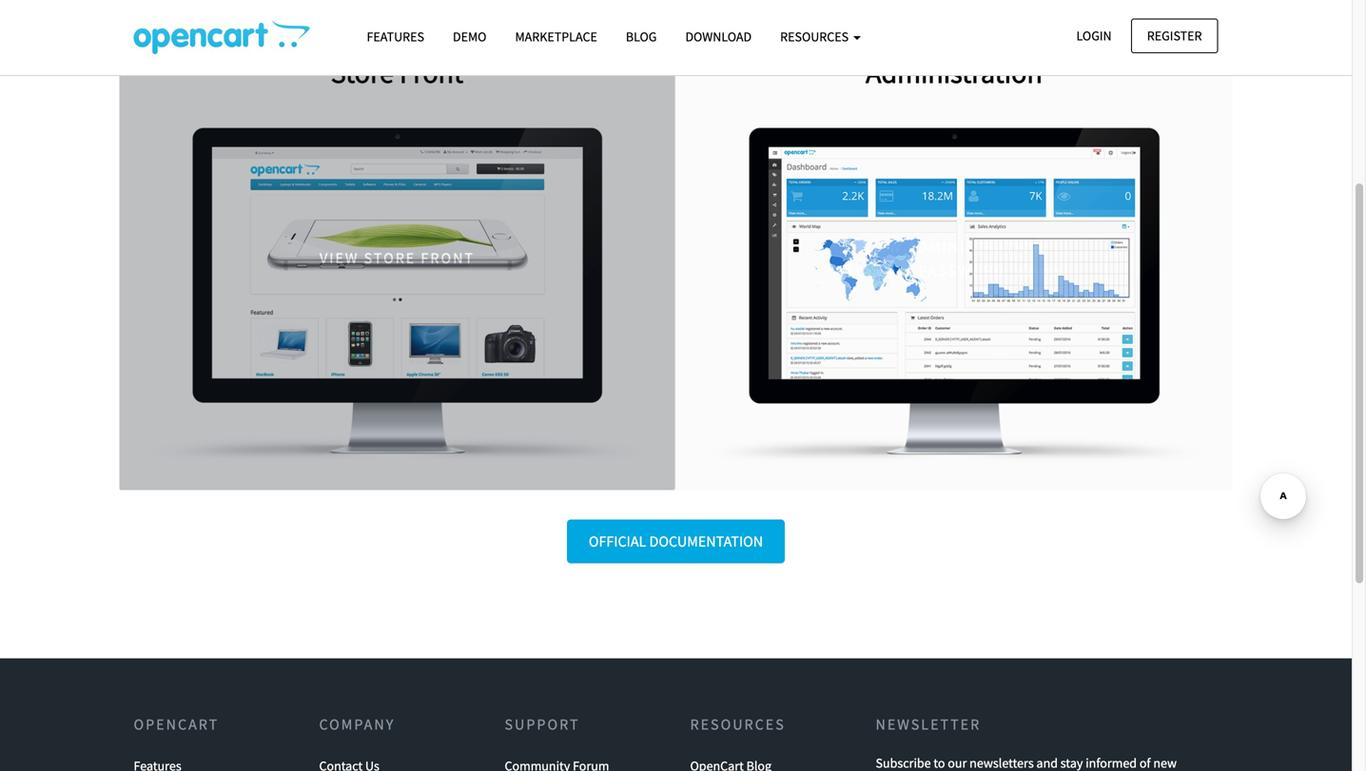 Task type: describe. For each thing, give the bounding box(es) containing it.
features
[[367, 28, 424, 45]]

marketplace
[[515, 28, 597, 45]]

register
[[1147, 27, 1202, 44]]

view for administration
[[863, 237, 903, 256]]

demo
[[453, 28, 487, 45]]

1 vertical spatial front
[[421, 249, 475, 268]]

register link
[[1131, 19, 1218, 53]]

blog link
[[612, 20, 671, 53]]

newsletter
[[876, 715, 981, 734]]

marketplace link
[[501, 20, 612, 53]]

0 vertical spatial front
[[400, 55, 463, 90]]

demo
[[1016, 262, 1061, 281]]

blog
[[626, 28, 657, 45]]

login inside view administration login & password: demo
[[847, 262, 897, 281]]

password:
[[918, 262, 1011, 281]]

opencart - demo image
[[134, 20, 310, 54]]

0 vertical spatial administration
[[866, 55, 1042, 90]]

0 vertical spatial store
[[331, 55, 394, 90]]

opencart
[[134, 715, 219, 734]]

0 vertical spatial resources
[[780, 28, 851, 45]]

view administration login & password: demo
[[847, 237, 1061, 281]]

official documentation
[[589, 532, 763, 551]]

administration inside view administration login & password: demo
[[908, 237, 1045, 256]]



Task type: vqa. For each thing, say whether or not it's contained in the screenshot.
buyers.
no



Task type: locate. For each thing, give the bounding box(es) containing it.
login left &
[[847, 262, 897, 281]]

view for store
[[320, 249, 359, 268]]

support
[[505, 715, 580, 734]]

documentation
[[649, 532, 763, 551]]

view inside view administration login & password: demo
[[863, 237, 903, 256]]

download
[[685, 28, 752, 45]]

1 horizontal spatial login
[[1076, 27, 1112, 44]]

administration
[[866, 55, 1042, 90], [908, 237, 1045, 256]]

resources link
[[766, 20, 875, 53]]

front
[[400, 55, 463, 90], [421, 249, 475, 268]]

official
[[589, 532, 646, 551]]

official documentation link
[[567, 520, 785, 564]]

company
[[319, 715, 395, 734]]

view
[[863, 237, 903, 256], [320, 249, 359, 268]]

demo link
[[439, 20, 501, 53]]

resources
[[780, 28, 851, 45], [690, 715, 785, 734]]

&
[[902, 262, 913, 281]]

features link
[[352, 20, 439, 53]]

login
[[1076, 27, 1112, 44], [847, 262, 897, 281]]

1 vertical spatial store
[[364, 249, 416, 268]]

0 horizontal spatial view
[[320, 249, 359, 268]]

1 horizontal spatial view
[[863, 237, 903, 256]]

store front
[[331, 55, 463, 90]]

view store front link
[[119, 27, 675, 491]]

download link
[[671, 20, 766, 53]]

1 vertical spatial login
[[847, 262, 897, 281]]

1 vertical spatial resources
[[690, 715, 785, 734]]

view store front
[[320, 249, 475, 268]]

login link
[[1060, 19, 1128, 53]]

0 vertical spatial login
[[1076, 27, 1112, 44]]

login left register
[[1076, 27, 1112, 44]]

store
[[331, 55, 394, 90], [364, 249, 416, 268]]

0 horizontal spatial login
[[847, 262, 897, 281]]

1 vertical spatial administration
[[908, 237, 1045, 256]]



